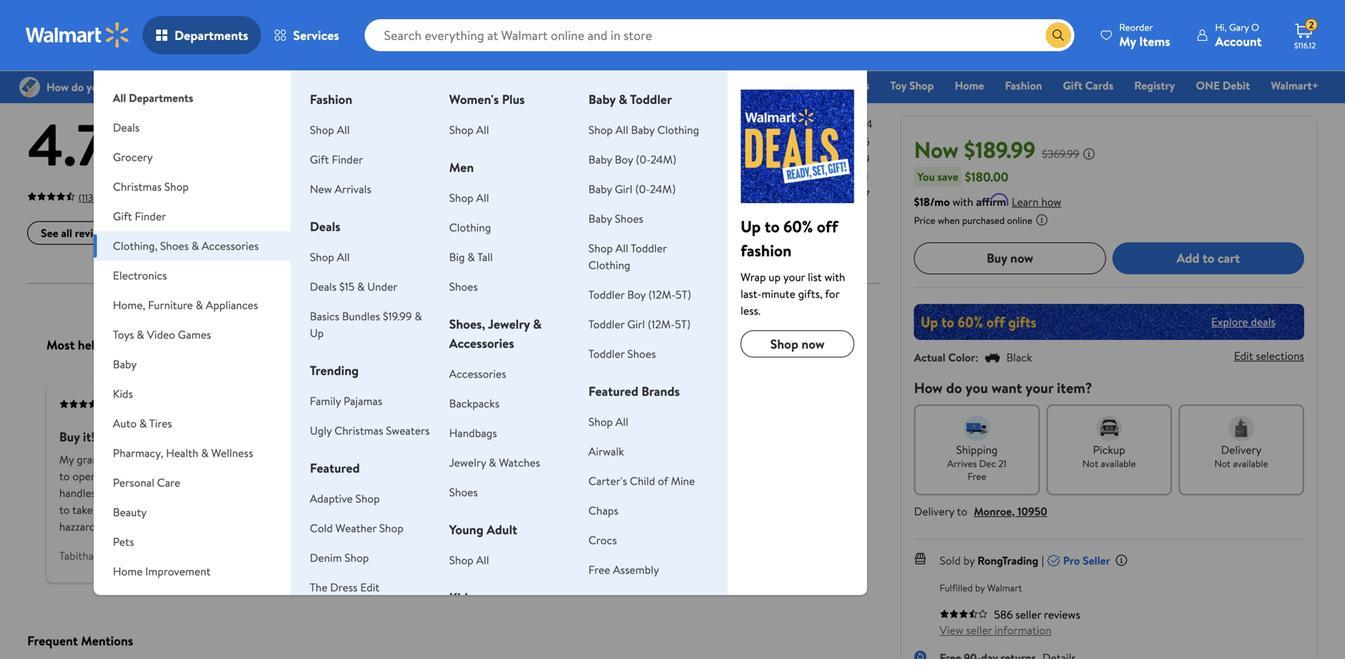 Task type: describe. For each thing, give the bounding box(es) containing it.
awkward
[[268, 486, 310, 501]]

1 horizontal spatial handles
[[339, 452, 376, 468]]

0 vertical spatial reviews
[[114, 59, 176, 86]]

& up shop all baby clothing link
[[619, 90, 627, 108]]

47
[[858, 187, 870, 202]]

learn more about strikethrough prices image
[[1083, 148, 1096, 160]]

0 vertical spatial he
[[565, 469, 577, 485]]

intent image for pickup image
[[1096, 416, 1122, 441]]

gift finder inside gift finder dropdown button
[[113, 209, 166, 224]]

0 horizontal spatial get
[[236, 469, 253, 485]]

shop all baby clothing
[[589, 122, 699, 138]]

& left essentials
[[564, 78, 572, 93]]

affirm image
[[977, 193, 1009, 206]]

and right great
[[281, 519, 299, 535]]

shop all for fashion
[[310, 122, 350, 138]]

& inside shoes, jewelry & accessories
[[533, 315, 542, 333]]

finder for the bottom the gift finder link
[[332, 152, 363, 167]]

4 stars
[[459, 134, 492, 149]]

2 3+ from the left
[[461, 9, 472, 23]]

electronics for electronics link
[[815, 78, 870, 93]]

progress bar for 974
[[510, 123, 851, 126]]

personal care button
[[94, 468, 291, 498]]

0 vertical spatial a
[[174, 225, 180, 241]]

dress
[[330, 580, 358, 596]]

all inside the all departments link
[[113, 90, 126, 106]]

started
[[750, 486, 785, 501]]

24m) for baby girl (0-24m)
[[650, 181, 676, 197]]

featured for featured brands
[[589, 383, 638, 400]]

0 vertical spatial 21
[[859, 169, 869, 185]]

debit
[[1223, 78, 1250, 93]]

gift for the bottom the gift finder link
[[310, 152, 329, 167]]

dec
[[979, 457, 996, 471]]

grocery for grocery & essentials
[[522, 78, 562, 93]]

1 vertical spatial kids
[[449, 589, 473, 607]]

the inside buy it!!!! my grandson loves it!!!! the only thing wrong with it is the handles to open the door. my grandson can't get in and out of it. they handles are hard to see and they are insane awkward place. we had to take one of the windows off so he could get in it duke's of hazzard style! lol other than that it runs great and look!!!!!
[[174, 452, 191, 468]]

available for pickup
[[1101, 457, 1136, 471]]

2 vertical spatial accessories
[[449, 366, 506, 382]]

seller for view
[[966, 623, 992, 638]]

it down awkward
[[297, 503, 304, 518]]

he inside buy it!!!! my grandson loves it!!!! the only thing wrong with it is the handles to open the door. my grandson can't get in and out of it. they handles are hard to see and they are insane awkward place. we had to take one of the windows off so he could get in it duke's of hazzard style! lol other than that it runs great and look!!!!!
[[223, 503, 235, 518]]

the right is
[[320, 452, 336, 468]]

2 horizontal spatial a
[[631, 503, 636, 518]]

christmas for christmas shop dropdown button at left
[[113, 179, 162, 195]]

(0- for girl
[[635, 181, 650, 197]]

sweaters
[[386, 423, 430, 439]]

1 vertical spatial he
[[629, 486, 641, 501]]

price
[[914, 214, 935, 227]]

shop all link for featured brands
[[589, 414, 628, 430]]

the up lol
[[129, 503, 146, 518]]

0 horizontal spatial edit
[[360, 580, 380, 596]]

pickup not available
[[1082, 442, 1136, 471]]

denim
[[310, 550, 342, 566]]

up inside up to 60% off fashion wrap up your list with last-minute gifts, for less.
[[741, 215, 761, 238]]

star
[[465, 187, 484, 202]]

0 horizontal spatial in
[[255, 469, 264, 485]]

2 purchase from the left
[[618, 398, 656, 411]]

1 are from the left
[[99, 486, 114, 501]]

1 vertical spatial gift finder link
[[310, 152, 363, 167]]

backpacks link
[[449, 396, 499, 412]]

toys & video games
[[113, 327, 211, 343]]

it left is
[[301, 452, 308, 468]]

hi, gary o account
[[1215, 20, 1262, 50]]

chaps link
[[589, 503, 618, 519]]

of right one
[[116, 503, 127, 518]]

0 vertical spatial edit
[[1234, 348, 1253, 364]]

toddler shoes
[[589, 346, 656, 362]]

deals for deals link
[[475, 78, 502, 93]]

2 horizontal spatial so
[[761, 503, 771, 518]]

accessories for shoes
[[202, 238, 259, 254]]

departments button
[[143, 16, 261, 54]]

loved
[[647, 452, 673, 468]]

and up awkward
[[267, 469, 284, 485]]

3 stars
[[459, 151, 491, 167]]

2 product group from the left
[[671, 0, 862, 32]]

out inside 4.7 out of 5
[[109, 145, 137, 172]]

0 vertical spatial grandson
[[77, 452, 121, 468]]

fashion link
[[998, 77, 1049, 94]]

minute
[[762, 286, 796, 302]]

shop all link up 3 stars
[[449, 122, 489, 138]]

buy for buy it!!!! my grandson loves it!!!! the only thing wrong with it is the handles to open the door. my grandson can't get in and out of it. they handles are hard to see and they are insane awkward place. we had to take one of the windows off so he could get in it duke's of hazzard style! lol other than that it runs great and look!!!!!
[[59, 429, 80, 446]]

2 are from the left
[[217, 486, 232, 501]]

pro
[[1063, 553, 1080, 569]]

christmas shop for christmas shop dropdown button at left
[[113, 179, 189, 195]]

home, furniture & appliances
[[113, 297, 258, 313]]

2 inside fun truck but not well built my 2 year old absolutely loved this chevy truck! he drove every chance he had for a whole month! then the drive motor on the wheels went out and he was so disappointed.  i started researching and that seems to be a common problem with it so we decided to return.
[[545, 452, 551, 468]]

services
[[293, 26, 339, 44]]

4.7 out of 5
[[27, 104, 196, 185]]

baby button
[[94, 350, 291, 380]]

featured for featured
[[310, 460, 360, 477]]

2 horizontal spatial gift finder
[[643, 78, 697, 93]]

shop inside the toy shop link
[[909, 78, 934, 93]]

your inside up to 60% off fashion wrap up your list with last-minute gifts, for less.
[[783, 269, 805, 285]]

now for shop now
[[802, 336, 825, 353]]

up
[[769, 269, 781, 285]]

1 vertical spatial grandson
[[163, 469, 208, 485]]

grocery & essentials
[[522, 78, 622, 93]]

to left see
[[141, 486, 151, 501]]

my inside reorder my items
[[1119, 32, 1136, 50]]

information
[[995, 623, 1052, 638]]

seller
[[1083, 553, 1110, 569]]

0 horizontal spatial jewelry
[[449, 455, 486, 471]]

974
[[855, 116, 873, 132]]

christmas shop link
[[711, 77, 802, 94]]

to left open in the bottom of the page
[[59, 469, 70, 485]]

all departments
[[113, 90, 193, 106]]

shop inside christmas shop dropdown button
[[164, 179, 189, 195]]

my up open in the bottom of the page
[[59, 452, 74, 468]]

duke's
[[307, 503, 336, 518]]

buy now button
[[914, 242, 1106, 274]]

save
[[938, 169, 959, 184]]

deals link
[[468, 77, 509, 94]]

baby for boy
[[589, 152, 612, 167]]

toddler boy (12m-5t)
[[589, 287, 691, 303]]

the dress edit
[[310, 580, 380, 596]]

jewelry & watches link
[[449, 455, 540, 471]]

toddler girl (12m-5t) link
[[589, 317, 691, 332]]

1 purchase from the left
[[149, 398, 187, 411]]

progress bar for 21
[[510, 176, 851, 179]]

all for shop all link over 3 stars
[[476, 122, 489, 138]]

finder for gift finder dropdown button
[[135, 209, 166, 224]]

christmas shop button
[[94, 172, 291, 202]]

& down departments dropdown button
[[181, 59, 194, 86]]

selections
[[1256, 348, 1304, 364]]

my up see
[[146, 469, 160, 485]]

wrong
[[245, 452, 275, 468]]

furniture
[[148, 297, 193, 313]]

1 horizontal spatial so
[[664, 486, 675, 501]]

negative
[[589, 336, 637, 354]]

1 vertical spatial handles
[[59, 486, 96, 501]]

clothing, shoes & accessories image
[[741, 90, 854, 203]]

disappointed.
[[678, 486, 742, 501]]

progress bar for 55
[[510, 140, 851, 143]]

1 horizontal spatial 5
[[459, 116, 465, 132]]

shop down cold weather shop link
[[345, 550, 369, 566]]

with up price when purchased online
[[953, 194, 973, 210]]

deals for deals $15 & under
[[310, 279, 337, 295]]

progress bar for 47
[[510, 193, 851, 197]]

clothing, shoes & accessories button
[[94, 231, 291, 261]]

legal information image
[[1036, 214, 1048, 226]]

not for pickup
[[1082, 457, 1099, 471]]

toy
[[890, 78, 907, 93]]

chance
[[528, 469, 562, 485]]

1 horizontal spatial the
[[310, 580, 328, 596]]

clothing for shop all baby clothing
[[657, 122, 699, 138]]

then
[[694, 469, 717, 485]]

1 vertical spatial clothing
[[449, 220, 491, 235]]

with inside up to 60% off fashion wrap up your list with last-minute gifts, for less.
[[825, 269, 845, 285]]

edit selections button
[[1234, 348, 1304, 364]]

electronics for the electronics "dropdown button"
[[113, 268, 167, 283]]

& left tall
[[467, 249, 475, 265]]

thing
[[217, 452, 242, 468]]

shop up new on the top
[[310, 122, 334, 138]]

shop now link
[[741, 331, 854, 358]]

black
[[1007, 350, 1032, 365]]

kids button
[[94, 380, 291, 409]]

the right then
[[720, 469, 736, 485]]

registry link
[[1127, 77, 1182, 94]]

by for sold
[[964, 553, 975, 569]]

learn how
[[1012, 194, 1062, 210]]

shop all link down young
[[449, 553, 489, 569]]

new arrivals link
[[310, 181, 371, 197]]

$369.99
[[1042, 146, 1080, 162]]

1 horizontal spatial your
[[1026, 378, 1054, 398]]

1 horizontal spatial get
[[267, 503, 283, 518]]

sold by rongtrading
[[940, 553, 1039, 569]]

by for fulfilled
[[975, 582, 985, 595]]

delivery not available
[[1215, 442, 1268, 471]]

1 horizontal spatial in
[[286, 503, 294, 518]]

patio
[[113, 594, 138, 609]]

shop up deals $15 & under
[[310, 249, 334, 265]]

and up be at the left of page
[[609, 486, 627, 501]]

0 vertical spatial gift finder link
[[636, 77, 704, 94]]

lol
[[127, 519, 141, 535]]

big & tall
[[449, 249, 493, 265]]

of inside 4.7 out of 5
[[142, 145, 160, 172]]

& down gift finder dropdown button
[[192, 238, 199, 254]]

& inside the basics bundles $19.99 & up
[[415, 309, 422, 324]]

pharmacy, health & wellness
[[113, 446, 253, 461]]

learn
[[1012, 194, 1039, 210]]

home for home
[[955, 78, 984, 93]]

review for most helpful positive review
[[167, 336, 203, 354]]

shop all link for deals
[[310, 249, 350, 265]]

beauty button
[[94, 498, 291, 528]]

all for shop all link below young
[[476, 553, 489, 569]]

1 vertical spatial gift finder
[[310, 152, 363, 167]]

shop all up 3 stars
[[449, 122, 489, 138]]

airwalk
[[589, 444, 624, 460]]

deals $15 & under link
[[310, 279, 398, 295]]

search icon image
[[1052, 29, 1065, 42]]

stars for 4 stars
[[469, 134, 492, 149]]

1 horizontal spatial christmas
[[334, 423, 383, 439]]

& right $15
[[357, 279, 365, 295]]

to left take
[[59, 503, 70, 518]]

jewelry inside shoes, jewelry & accessories
[[488, 315, 530, 333]]

clothing for shop all toddler clothing
[[589, 257, 630, 273]]

0 horizontal spatial fashion
[[310, 90, 352, 108]]

(0- for boy
[[636, 152, 651, 167]]

of left 'it.'
[[306, 469, 316, 485]]

toddler up shop all baby clothing
[[630, 90, 672, 108]]

christmas for christmas shop link
[[718, 78, 767, 93]]

to inside button
[[1203, 249, 1215, 267]]

under
[[367, 279, 398, 295]]

buy for buy now
[[987, 249, 1007, 267]]

cart
[[1218, 249, 1240, 267]]

1 product group from the left
[[30, 0, 222, 32]]

delivery for not
[[1221, 442, 1262, 458]]

not for delivery
[[1215, 457, 1231, 471]]

garden
[[151, 594, 186, 609]]

most helpful negative review
[[515, 336, 676, 354]]

had inside buy it!!!! my grandson loves it!!!! the only thing wrong with it is the handles to open the door. my grandson can't get in and out of it. they handles are hard to see and they are insane awkward place. we had to take one of the windows off so he could get in it duke's of hazzard style! lol other than that it runs great and look!!!!!
[[361, 486, 379, 501]]

progress bar for 39
[[510, 158, 851, 161]]

deals down new on the top
[[310, 218, 341, 235]]

toddler boy (12m-5t) link
[[589, 287, 691, 303]]

of down 'we'
[[339, 503, 349, 518]]

shop down 2 stars
[[449, 190, 474, 206]]

1 horizontal spatial fashion
[[1005, 78, 1042, 93]]

george
[[589, 592, 625, 608]]

was
[[644, 486, 662, 501]]

baby shoes
[[589, 211, 643, 227]]

fashion
[[741, 239, 792, 262]]

2 verified purchase from the left
[[582, 398, 656, 411]]

toy shop link
[[883, 77, 941, 94]]

and right see
[[173, 486, 190, 501]]

games
[[178, 327, 211, 343]]

see
[[41, 225, 58, 241]]

all for shop all baby clothing link
[[616, 122, 628, 138]]

chaps
[[589, 503, 618, 519]]

all for shop all link related to fashion
[[337, 122, 350, 138]]

it.
[[319, 469, 328, 485]]

to left be at the left of page
[[603, 503, 614, 518]]

family
[[310, 394, 341, 409]]

toddler for boy
[[589, 287, 625, 303]]

reviews for see all reviews
[[75, 225, 111, 241]]

shop all for featured brands
[[589, 414, 628, 430]]

helpful for positive
[[78, 336, 117, 354]]

home link
[[948, 77, 991, 94]]

shop right weather
[[379, 521, 404, 536]]

to left monroe,
[[957, 504, 968, 519]]

1 verified purchase from the left
[[114, 398, 187, 411]]

shop up the airwalk
[[589, 414, 613, 430]]

& left the tires
[[139, 416, 147, 432]]

most for most helpful negative review
[[515, 336, 543, 354]]

shop all down young
[[449, 553, 489, 569]]



Task type: vqa. For each thing, say whether or not it's contained in the screenshot.
the bottommost Finder
yes



Task type: locate. For each thing, give the bounding box(es) containing it.
the right on
[[813, 469, 829, 485]]

0 horizontal spatial for
[[600, 469, 614, 485]]

boy up baby girl (0-24m) link
[[615, 152, 633, 167]]

1 vertical spatial christmas shop
[[113, 179, 189, 195]]

fashion
[[1005, 78, 1042, 93], [310, 90, 352, 108]]

586
[[994, 607, 1013, 623]]

purchase up well
[[618, 398, 656, 411]]

toddler for girl
[[589, 317, 625, 332]]

you
[[966, 378, 988, 398]]

0 horizontal spatial your
[[783, 269, 805, 285]]

with
[[953, 194, 973, 210], [825, 269, 845, 285], [278, 452, 298, 468], [728, 503, 748, 518]]

delivery to monroe, 10950
[[914, 504, 1047, 519]]

review for most helpful negative review
[[640, 336, 676, 354]]

accessories inside shoes, jewelry & accessories
[[449, 335, 514, 352]]

0 vertical spatial boy
[[615, 152, 633, 167]]

baby inside dropdown button
[[113, 357, 137, 372]]

christmas shop inside dropdown button
[[113, 179, 189, 195]]

shop all up the airwalk
[[589, 414, 628, 430]]

1 verified from the left
[[114, 398, 147, 411]]

1 vertical spatial jewelry
[[449, 455, 486, 471]]

1 vertical spatial your
[[1026, 378, 1054, 398]]

available down intent image for delivery
[[1233, 457, 1268, 471]]

stars for 5 stars
[[468, 116, 491, 132]]

2 horizontal spatial finder
[[665, 78, 697, 93]]

5 progress bar from the top
[[510, 193, 851, 197]]

5t) for toddler boy (12m-5t)
[[676, 287, 691, 303]]

& inside dropdown button
[[141, 594, 148, 609]]

up inside the basics bundles $19.99 & up
[[310, 325, 324, 341]]

0 horizontal spatial home
[[113, 564, 143, 580]]

reviews down pro
[[1044, 607, 1080, 623]]

0 horizontal spatial are
[[99, 486, 114, 501]]

0 vertical spatial accessories
[[202, 238, 259, 254]]

shop up cold weather shop
[[356, 491, 380, 507]]

view seller information link
[[940, 623, 1052, 638]]

0 horizontal spatial gift finder
[[113, 209, 166, 224]]

up to sixty percent off deals. shop now. image
[[914, 304, 1304, 340]]

shoes, jewelry & accessories
[[449, 315, 542, 352]]

helpful left negative
[[547, 336, 586, 354]]

shop all link for fashion
[[310, 122, 350, 138]]

2 not from the left
[[1215, 457, 1231, 471]]

with inside buy it!!!! my grandson loves it!!!! the only thing wrong with it is the handles to open the door. my grandson can't get in and out of it. they handles are hard to see and they are insane awkward place. we had to take one of the windows off so he could get in it duke's of hazzard style! lol other than that it runs great and look!!!!!
[[278, 452, 298, 468]]

wrap
[[741, 269, 766, 285]]

frequent
[[27, 633, 78, 650]]

shop all for men
[[449, 190, 489, 206]]

in down wrong
[[255, 469, 264, 485]]

boy for baby
[[615, 152, 633, 167]]

3+ day shipping up deals link
[[461, 9, 525, 23]]

deals left $15
[[310, 279, 337, 295]]

1 horizontal spatial christmas shop
[[718, 78, 794, 93]]

& right health
[[201, 446, 209, 461]]

1 horizontal spatial gift finder
[[310, 152, 363, 167]]

the dress edit link
[[310, 580, 380, 596]]

shoes for clothing,
[[160, 238, 189, 254]]

0 vertical spatial it!!!!
[[83, 429, 106, 446]]

shop all link up new on the top
[[310, 122, 350, 138]]

shipping up services
[[277, 9, 311, 23]]

for right gifts, at the right top of page
[[825, 286, 840, 302]]

out inside buy it!!!! my grandson loves it!!!! the only thing wrong with it is the handles to open the door. my grandson can't get in and out of it. they handles are hard to see and they are insane awkward place. we had to take one of the windows off so he could get in it duke's of hazzard style! lol other than that it runs great and look!!!!!
[[287, 469, 303, 485]]

not inside delivery not available
[[1215, 457, 1231, 471]]

shop down baby shoes link
[[589, 241, 613, 256]]

to inside up to 60% off fashion wrap up your list with last-minute gifts, for less.
[[765, 215, 780, 238]]

1 horizontal spatial buy
[[987, 249, 1007, 267]]

home
[[955, 78, 984, 93], [113, 564, 143, 580]]

1 vertical spatial (12m-
[[648, 317, 675, 332]]

christmas down walmart site-wide search field
[[718, 78, 767, 93]]

& right "furniture"
[[196, 297, 203, 313]]

5t) up "toddler girl (12m-5t)"
[[676, 287, 691, 303]]

toddler inside shop all toddler clothing
[[631, 241, 667, 256]]

price when purchased online
[[914, 214, 1032, 227]]

0 horizontal spatial christmas
[[113, 179, 162, 195]]

featured down toddler shoes link
[[589, 383, 638, 400]]

toddler down shop all toddler clothing
[[589, 287, 625, 303]]

2 day from the left
[[474, 9, 488, 23]]

1 horizontal spatial had
[[580, 469, 597, 485]]

3
[[459, 151, 465, 167]]

delivery inside delivery not available
[[1221, 442, 1262, 458]]

buy inside buy it!!!! my grandson loves it!!!! the only thing wrong with it is the handles to open the door. my grandson can't get in and out of it. they handles are hard to see and they are insane awkward place. we had to take one of the windows off so he could get in it duke's of hazzard style! lol other than that it runs great and look!!!!!
[[59, 429, 80, 446]]

(12m- for girl
[[648, 317, 675, 332]]

beauty
[[113, 505, 147, 520]]

21 inside shipping arrives dec 21 free
[[998, 457, 1007, 471]]

(12m- down 'toddler boy (12m-5t)'
[[648, 317, 675, 332]]

girl down 'toddler boy (12m-5t)'
[[627, 317, 645, 332]]

1 vertical spatial shoes link
[[449, 485, 478, 500]]

1 vertical spatial home
[[113, 564, 143, 580]]

handles up 'they' on the left
[[339, 452, 376, 468]]

gift for gift finder dropdown button
[[113, 209, 132, 224]]

shop now
[[770, 336, 825, 353]]

0 vertical spatial electronics
[[815, 78, 870, 93]]

all left well
[[616, 414, 628, 430]]

1 (12m- from the top
[[648, 287, 676, 303]]

seller for 586
[[1016, 607, 1041, 623]]

that inside buy it!!!! my grandson loves it!!!! the only thing wrong with it is the handles to open the door. my grandson can't get in and out of it. they handles are hard to see and they are insane awkward place. we had to take one of the windows off so he could get in it duke's of hazzard style! lol other than that it runs great and look!!!!!
[[197, 519, 217, 535]]

1 horizontal spatial free
[[968, 470, 986, 483]]

21 up 47
[[859, 169, 869, 185]]

christmas inside christmas shop dropdown button
[[113, 179, 162, 195]]

(0- down shop all baby clothing link
[[636, 152, 651, 167]]

accessories link
[[449, 366, 506, 382]]

clothing up big & tall link in the left top of the page
[[449, 220, 491, 235]]

delivery for to
[[914, 504, 954, 519]]

buy down purchased
[[987, 249, 1007, 267]]

out inside fun truck but not well built my 2 year old absolutely loved this chevy truck! he drove every chance he had for a whole month! then the drive motor on the wheels went out and he was so disappointed.  i started researching and that seems to be a common problem with it so we decided to return.
[[590, 486, 607, 501]]

see
[[154, 486, 170, 501]]

home inside home "link"
[[955, 78, 984, 93]]

1 horizontal spatial finder
[[332, 152, 363, 167]]

gift finder button
[[94, 202, 291, 231]]

insane
[[235, 486, 265, 501]]

product group
[[30, 0, 222, 32], [671, 0, 862, 32]]

2 up $116.12
[[1309, 18, 1314, 32]]

1 shipping from the left
[[277, 9, 311, 23]]

write a review
[[145, 225, 214, 241]]

(12m- for boy
[[648, 287, 676, 303]]

2 helpful from the left
[[547, 336, 586, 354]]

auto & tires
[[113, 416, 172, 432]]

shop inside shop now link
[[770, 336, 799, 353]]

2 horizontal spatial reviews
[[1044, 607, 1080, 623]]

less.
[[741, 303, 761, 319]]

purchased
[[962, 214, 1005, 227]]

not down intent image for delivery
[[1215, 457, 1231, 471]]

off inside buy it!!!! my grandson loves it!!!! the only thing wrong with it is the handles to open the door. my grandson can't get in and out of it. they handles are hard to see and they are insane awkward place. we had to take one of the windows off so he could get in it duke's of hazzard style! lol other than that it runs great and look!!!!!
[[192, 503, 207, 518]]

1 shoes link from the top
[[449, 279, 478, 295]]

gift for the topmost the gift finder link
[[643, 78, 663, 93]]

2 3+ day shipping from the left
[[461, 9, 525, 23]]

reviews inside "link"
[[75, 225, 111, 241]]

now inside buy now button
[[1010, 249, 1033, 267]]

stars for 3 stars
[[468, 151, 491, 167]]

assembly
[[613, 563, 659, 578]]

list
[[808, 269, 822, 285]]

place.
[[313, 486, 340, 501]]

electronics inside "dropdown button"
[[113, 268, 167, 283]]

0 vertical spatial girl
[[615, 181, 633, 197]]

0 horizontal spatial buy
[[59, 429, 80, 446]]

all inside shop all toddler clothing
[[616, 241, 628, 256]]

baby for girl
[[589, 181, 612, 197]]

get up insane
[[236, 469, 253, 485]]

vs
[[445, 382, 464, 405]]

1 horizontal spatial electronics
[[815, 78, 870, 93]]

baby for &
[[589, 90, 616, 108]]

intent image for delivery image
[[1229, 416, 1254, 441]]

toddler for shoes
[[589, 346, 625, 362]]

0 vertical spatial had
[[580, 469, 597, 485]]

christmas shop up 'write'
[[113, 179, 189, 195]]

and up return.
[[528, 503, 545, 518]]

bundles
[[342, 309, 380, 324]]

now inside shop now link
[[802, 336, 825, 353]]

2 horizontal spatial christmas
[[718, 78, 767, 93]]

with left is
[[278, 452, 298, 468]]

1 vertical spatial free
[[589, 563, 610, 578]]

gift finder
[[643, 78, 697, 93], [310, 152, 363, 167], [113, 209, 166, 224]]

christmas shop for christmas shop link
[[718, 78, 794, 93]]

style!
[[98, 519, 124, 535]]

2 vertical spatial 2
[[545, 452, 551, 468]]

shop inside shop all toddler clothing
[[589, 241, 613, 256]]

airwalk link
[[589, 444, 624, 460]]

handles up take
[[59, 486, 96, 501]]

1 vertical spatial 24m)
[[650, 181, 676, 197]]

3+ day shipping up services
[[247, 9, 311, 23]]

my inside fun truck but not well built my 2 year old absolutely loved this chevy truck! he drove every chance he had for a whole month! then the drive motor on the wheels went out and he was so disappointed.  i started researching and that seems to be a common problem with it so we decided to return.
[[528, 452, 543, 468]]

the right open in the bottom of the page
[[99, 469, 115, 485]]

1 vertical spatial 2
[[459, 169, 465, 185]]

for inside up to 60% off fashion wrap up your list with last-minute gifts, for less.
[[825, 286, 840, 302]]

1 vertical spatial off
[[192, 503, 207, 518]]

now down gifts, at the right top of page
[[802, 336, 825, 353]]

4.7
[[27, 104, 106, 185]]

(1136 reviews)
[[78, 191, 135, 205]]

up up fashion
[[741, 215, 761, 238]]

1 horizontal spatial are
[[217, 486, 232, 501]]

all for the shop all toddler clothing link
[[616, 241, 628, 256]]

to down the researching
[[831, 503, 842, 518]]

shop down baby & toddler
[[589, 122, 613, 138]]

home,
[[113, 297, 145, 313]]

registry
[[1134, 78, 1175, 93]]

hi,
[[1215, 20, 1227, 34]]

free assembly link
[[589, 563, 659, 578]]

0 horizontal spatial that
[[197, 519, 217, 535]]

21
[[859, 169, 869, 185], [998, 457, 1007, 471]]

tabitha
[[59, 549, 94, 564]]

so inside buy it!!!! my grandson loves it!!!! the only thing wrong with it is the handles to open the door. my grandson can't get in and out of it. they handles are hard to see and they are insane awkward place. we had to take one of the windows off so he could get in it duke's of hazzard style! lol other than that it runs great and look!!!!!
[[209, 503, 220, 518]]

3 progress bar from the top
[[510, 158, 851, 161]]

0 vertical spatial free
[[968, 470, 986, 483]]

5 stars
[[459, 116, 491, 132]]

4 progress bar from the top
[[510, 176, 851, 179]]

windows
[[148, 503, 189, 518]]

off inside up to 60% off fashion wrap up your list with last-minute gifts, for less.
[[817, 215, 838, 238]]

now for buy now
[[1010, 249, 1033, 267]]

progress bar
[[510, 123, 851, 126], [510, 140, 851, 143], [510, 158, 851, 161], [510, 176, 851, 179], [510, 193, 851, 197]]

electronics
[[815, 78, 870, 93], [113, 268, 167, 283]]

gift left cards
[[1063, 78, 1083, 93]]

researching
[[788, 486, 844, 501]]

0 horizontal spatial day
[[260, 9, 275, 23]]

home for home improvement
[[113, 564, 143, 580]]

want
[[992, 378, 1022, 398]]

deals $15 & under
[[310, 279, 398, 295]]

1 vertical spatial 21
[[998, 457, 1007, 471]]

shop up "3"
[[449, 122, 474, 138]]

1 horizontal spatial day
[[474, 9, 488, 23]]

that inside fun truck but not well built my 2 year old absolutely loved this chevy truck! he drove every chance he had for a whole month! then the drive motor on the wheels went out and he was so disappointed.  i started researching and that seems to be a common problem with it so we decided to return.
[[548, 503, 568, 518]]

up down "basics"
[[310, 325, 324, 341]]

shop all link down 2 stars
[[449, 190, 489, 206]]

kids inside dropdown button
[[113, 386, 133, 402]]

available inside pickup not available
[[1101, 457, 1136, 471]]

had inside fun truck but not well built my 2 year old absolutely loved this chevy truck! he drove every chance he had for a whole month! then the drive motor on the wheels went out and he was so disappointed.  i started researching and that seems to be a common problem with it so we decided to return.
[[580, 469, 597, 485]]

tires
[[149, 416, 172, 432]]

other
[[144, 519, 171, 535]]

mentions
[[81, 633, 133, 650]]

baby up baby boy (0-24m) link
[[631, 122, 655, 138]]

1 vertical spatial buy
[[59, 429, 80, 446]]

gift inside dropdown button
[[113, 209, 132, 224]]

clothing inside shop all toddler clothing
[[589, 257, 630, 273]]

1 horizontal spatial it!!!!
[[151, 452, 171, 468]]

plus
[[502, 90, 525, 108]]

1 not from the left
[[1082, 457, 1099, 471]]

3.4249 stars out of 5, based on 586 seller reviews element
[[940, 610, 988, 619]]

2 shipping from the left
[[490, 9, 525, 23]]

it left runs
[[220, 519, 227, 535]]

1 horizontal spatial a
[[617, 469, 622, 485]]

& inside dropdown button
[[137, 327, 144, 343]]

finder inside dropdown button
[[135, 209, 166, 224]]

2 vertical spatial he
[[223, 503, 235, 518]]

walmart+ link
[[1264, 77, 1326, 94]]

1 available from the left
[[1101, 457, 1136, 471]]

free inside shipping arrives dec 21 free
[[968, 470, 986, 483]]

finder for the topmost the gift finder link
[[665, 78, 697, 93]]

0 horizontal spatial gift finder link
[[310, 152, 363, 167]]

1 horizontal spatial helpful
[[547, 336, 586, 354]]

0 vertical spatial 2
[[1309, 18, 1314, 32]]

women's plus
[[449, 90, 525, 108]]

the left only
[[174, 452, 191, 468]]

accessories inside dropdown button
[[202, 238, 259, 254]]

1 horizontal spatial seller
[[1016, 607, 1041, 623]]

girl for (0-
[[615, 181, 633, 197]]

2 vertical spatial out
[[590, 486, 607, 501]]

2 verified from the left
[[582, 398, 616, 411]]

all for deals's shop all link
[[337, 249, 350, 265]]

0 horizontal spatial most
[[46, 336, 75, 354]]

stars up 4 stars
[[468, 116, 491, 132]]

ugly
[[310, 423, 332, 439]]

up to 60% off fashion wrap up your list with last-minute gifts, for less.
[[741, 215, 845, 319]]

1 horizontal spatial out
[[287, 469, 303, 485]]

men
[[449, 159, 474, 176]]

all down baby shoes
[[616, 241, 628, 256]]

clothing, shoes & accessories
[[113, 238, 259, 254]]

out up awkward
[[287, 469, 303, 485]]

1 horizontal spatial delivery
[[1221, 442, 1262, 458]]

0 horizontal spatial kids
[[113, 386, 133, 402]]

1 horizontal spatial home
[[955, 78, 984, 93]]

0 horizontal spatial 5
[[165, 104, 196, 185]]

1 horizontal spatial 3+
[[461, 9, 472, 23]]

1 vertical spatial grocery
[[113, 149, 153, 165]]

reviews right all
[[75, 225, 111, 241]]

off right 60%
[[817, 215, 838, 238]]

(1136 reviews) link
[[27, 188, 135, 205]]

1 helpful from the left
[[78, 336, 117, 354]]

buy inside button
[[987, 249, 1007, 267]]

grocery inside dropdown button
[[113, 149, 153, 165]]

0 vertical spatial departments
[[175, 26, 248, 44]]

on
[[798, 469, 811, 485]]

my up the chance at the left of page
[[528, 452, 543, 468]]

christmas
[[718, 78, 767, 93], [113, 179, 162, 195], [334, 423, 383, 439]]

0 horizontal spatial purchase
[[149, 398, 187, 411]]

grocery for grocery
[[113, 149, 153, 165]]

2 vertical spatial reviews
[[1044, 607, 1080, 623]]

& left watches
[[489, 455, 496, 471]]

24m) for baby boy (0-24m)
[[651, 152, 677, 167]]

departments inside departments dropdown button
[[175, 26, 248, 44]]

christmas inside christmas shop link
[[718, 78, 767, 93]]

my
[[1119, 32, 1136, 50], [59, 452, 74, 468], [528, 452, 543, 468], [146, 469, 160, 485]]

home inside 'home improvement' dropdown button
[[113, 564, 143, 580]]

gift up new on the top
[[310, 152, 329, 167]]

0 horizontal spatial 3+
[[247, 9, 258, 23]]

shop inside christmas shop link
[[770, 78, 794, 93]]

sold
[[940, 553, 961, 569]]

departments inside the all departments link
[[129, 90, 193, 106]]

o
[[1251, 20, 1259, 34]]

available down intent image for pickup
[[1101, 457, 1136, 471]]

of left mine
[[658, 474, 668, 489]]

that down the wheels
[[548, 503, 568, 518]]

toddler girl (12m-5t)
[[589, 317, 691, 332]]

2 vertical spatial a
[[631, 503, 636, 518]]

(0- down baby boy (0-24m) link
[[635, 181, 650, 197]]

all for shop all link for featured brands
[[616, 414, 628, 430]]

1 vertical spatial get
[[267, 503, 283, 518]]

shoes inside clothing, shoes & accessories dropdown button
[[160, 238, 189, 254]]

do
[[946, 378, 962, 398]]

girl for (12m-
[[627, 317, 645, 332]]

all right 4
[[476, 122, 489, 138]]

gift for gift cards link on the right top
[[1063, 78, 1083, 93]]

shoes for baby
[[615, 211, 643, 227]]

jewelry
[[488, 315, 530, 333], [449, 455, 486, 471]]

2 for 2 stars
[[459, 169, 465, 185]]

most for most helpful positive review
[[46, 336, 75, 354]]

verified purchase up auto & tires
[[114, 398, 187, 411]]

shop all link for men
[[449, 190, 489, 206]]

1 horizontal spatial for
[[825, 286, 840, 302]]

for
[[825, 286, 840, 302], [600, 469, 614, 485]]

5t)
[[676, 287, 691, 303], [675, 317, 691, 332]]

intent image for shipping image
[[964, 416, 990, 441]]

1 vertical spatial reviews
[[75, 225, 111, 241]]

1 horizontal spatial he
[[565, 469, 577, 485]]

handbags link
[[449, 426, 497, 441]]

free down shipping
[[968, 470, 986, 483]]

young
[[449, 521, 484, 539]]

2 most from the left
[[515, 336, 543, 354]]

young adult
[[449, 521, 517, 539]]

item?
[[1057, 378, 1092, 398]]

open
[[72, 469, 97, 485]]

accessories up backpacks
[[449, 366, 506, 382]]

accessories for jewelry
[[449, 335, 514, 352]]

are down can't
[[217, 486, 232, 501]]

586 seller reviews
[[994, 607, 1080, 623]]

chevy
[[696, 452, 726, 468]]

toys & video games button
[[94, 320, 291, 350]]

1 most from the left
[[46, 336, 75, 354]]

1 vertical spatial it!!!!
[[151, 452, 171, 468]]

not inside pickup not available
[[1082, 457, 1099, 471]]

1 vertical spatial in
[[286, 503, 294, 518]]

for down 'absolutely'
[[600, 469, 614, 485]]

Search search field
[[365, 19, 1074, 51]]

0 horizontal spatial out
[[109, 145, 137, 172]]

0 vertical spatial now
[[1010, 249, 1033, 267]]

2 for 2
[[1309, 18, 1314, 32]]

1 horizontal spatial 21
[[998, 457, 1007, 471]]

1 3+ day shipping from the left
[[247, 9, 311, 23]]

loves
[[124, 452, 149, 468]]

grandson up open in the bottom of the page
[[77, 452, 121, 468]]

all down young adult
[[476, 553, 489, 569]]

grandson down pharmacy, health & wellness at the bottom of page
[[163, 469, 208, 485]]

0 horizontal spatial grocery
[[113, 149, 153, 165]]

21 right dec
[[998, 457, 1007, 471]]

accessories down gift finder dropdown button
[[202, 238, 259, 254]]

0 vertical spatial that
[[548, 503, 568, 518]]

toddler down "toddler girl (12m-5t)"
[[589, 346, 625, 362]]

0 vertical spatial gift finder
[[643, 78, 697, 93]]

& right toys
[[137, 327, 144, 343]]

rongtrading
[[978, 553, 1039, 569]]

2 (12m- from the top
[[648, 317, 675, 332]]

5t) for toddler girl (12m-5t)
[[675, 317, 691, 332]]

in down awkward
[[286, 503, 294, 518]]

boy for toddler
[[627, 287, 646, 303]]

seller right 586 in the bottom of the page
[[1016, 607, 1041, 623]]

hazzard
[[59, 519, 95, 535]]

he up runs
[[223, 503, 235, 518]]

so left we
[[761, 503, 771, 518]]

departments up "ratings"
[[175, 26, 248, 44]]

to
[[765, 215, 780, 238], [1203, 249, 1215, 267], [59, 469, 70, 485], [141, 486, 151, 501], [59, 503, 70, 518], [603, 503, 614, 518], [831, 503, 842, 518], [957, 504, 968, 519]]

gift finder up 'write'
[[113, 209, 166, 224]]

10950
[[1018, 504, 1047, 519]]

items
[[1139, 32, 1170, 50]]

0 vertical spatial in
[[255, 469, 264, 485]]

2 shoes link from the top
[[449, 485, 478, 500]]

1 3+ from the left
[[247, 9, 258, 23]]

verified purchase up 'not'
[[582, 398, 656, 411]]

walmart image
[[26, 22, 130, 48]]

pajamas
[[344, 394, 382, 409]]

electronics up 974
[[815, 78, 870, 93]]

shoes for toddler
[[627, 346, 656, 362]]

1 vertical spatial for
[[600, 469, 614, 485]]

0 horizontal spatial up
[[310, 325, 324, 341]]

well
[[629, 429, 651, 446]]

review
[[183, 225, 214, 241], [167, 336, 203, 354], [640, 336, 676, 354]]

baby girl (0-24m) link
[[589, 181, 676, 197]]

1 horizontal spatial up
[[741, 215, 761, 238]]

$116.12
[[1294, 40, 1316, 51]]

all for shop all link associated with men
[[476, 190, 489, 206]]

1 horizontal spatial 3+ day shipping
[[461, 9, 525, 23]]

stars for 2 stars
[[468, 169, 491, 185]]

shop all up $15
[[310, 249, 350, 265]]

0 horizontal spatial christmas shop
[[113, 179, 189, 195]]

helpful for negative
[[547, 336, 586, 354]]

to up fashion
[[765, 215, 780, 238]]

free assembly
[[589, 563, 659, 578]]

crocs link
[[589, 533, 617, 548]]

deals for deals dropdown button
[[113, 120, 140, 135]]

most
[[46, 336, 75, 354], [515, 336, 543, 354]]

it inside fun truck but not well built my 2 year old absolutely loved this chevy truck! he drove every chance he had for a whole month! then the drive motor on the wheels went out and he was so disappointed.  i started researching and that seems to be a common problem with it so we decided to return.
[[751, 503, 758, 518]]

had down 'old'
[[580, 469, 597, 485]]

2 horizontal spatial clothing
[[657, 122, 699, 138]]

gift down reviews)
[[113, 209, 132, 224]]

for inside fun truck but not well built my 2 year old absolutely loved this chevy truck! he drove every chance he had for a whole month! then the drive motor on the wheels went out and he was so disappointed.  i started researching and that seems to be a common problem with it so we decided to return.
[[600, 469, 614, 485]]

deals inside dropdown button
[[113, 120, 140, 135]]

cold weather shop
[[310, 521, 404, 536]]

old
[[578, 452, 593, 468]]

with inside fun truck but not well built my 2 year old absolutely loved this chevy truck! he drove every chance he had for a whole month! then the drive motor on the wheels went out and he was so disappointed.  i started researching and that seems to be a common problem with it so we decided to return.
[[728, 503, 748, 518]]

shop down young
[[449, 553, 474, 569]]

0 vertical spatial up
[[741, 215, 761, 238]]

0 vertical spatial grocery
[[522, 78, 562, 93]]

electronics button
[[94, 261, 291, 291]]

baby down baby girl (0-24m) link
[[589, 211, 612, 227]]

0 vertical spatial off
[[817, 215, 838, 238]]

2 available from the left
[[1233, 457, 1268, 471]]

gift finder up new arrivals link
[[310, 152, 363, 167]]

Walmart Site-Wide search field
[[365, 19, 1074, 51]]

grocery up reviews)
[[113, 149, 153, 165]]

shop all for deals
[[310, 249, 350, 265]]

it
[[301, 452, 308, 468], [297, 503, 304, 518], [751, 503, 758, 518], [220, 519, 227, 535]]

1 progress bar from the top
[[510, 123, 851, 126]]

1 horizontal spatial featured
[[589, 383, 638, 400]]

1 day from the left
[[260, 9, 275, 23]]

deals left plus
[[475, 78, 502, 93]]

home left fashion link
[[955, 78, 984, 93]]

available inside delivery not available
[[1233, 457, 1268, 471]]

available for delivery
[[1233, 457, 1268, 471]]

reviews for 586 seller reviews
[[1044, 607, 1080, 623]]

0 vertical spatial christmas
[[718, 78, 767, 93]]

2 progress bar from the top
[[510, 140, 851, 143]]

of down deals dropdown button
[[142, 145, 160, 172]]

baby for shoes
[[589, 211, 612, 227]]



